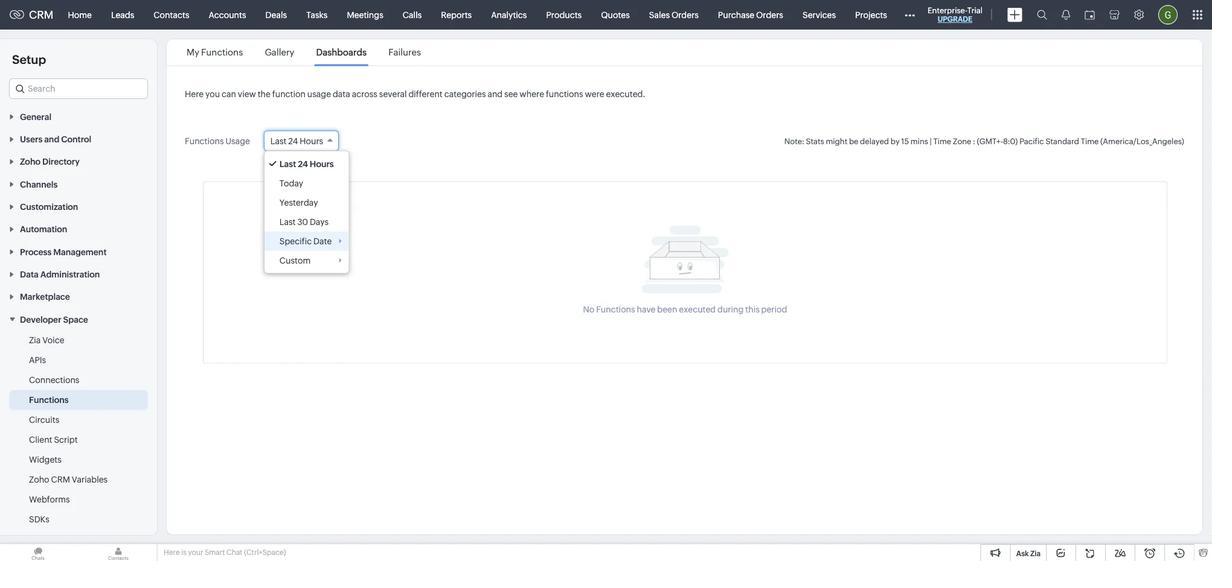 Task type: describe. For each thing, give the bounding box(es) containing it.
analytics
[[491, 10, 527, 20]]

functions link
[[29, 394, 69, 406]]

webforms link
[[29, 494, 70, 506]]

crm inside developer space region
[[51, 475, 70, 485]]

ask
[[1017, 550, 1029, 558]]

here for here is your smart chat (ctrl+space)
[[164, 549, 180, 557]]

mins
[[911, 137, 928, 146]]

(america/los_angeles)
[[1101, 137, 1185, 146]]

0 vertical spatial crm
[[29, 9, 53, 21]]

function
[[272, 89, 306, 99]]

services
[[803, 10, 836, 20]]

client script
[[29, 435, 78, 445]]

executed
[[679, 305, 716, 315]]

see
[[504, 89, 518, 99]]

might
[[826, 137, 848, 146]]

zone
[[953, 137, 972, 146]]

note: stats might be delayed by 15 mins | time zone : (gmt+-8:0) pacific standard time (america/los_angeles)
[[785, 137, 1185, 146]]

connections
[[29, 375, 79, 385]]

here for here you can view the function usage data across several different categories and see where functions were executed.
[[185, 89, 204, 99]]

days
[[310, 217, 329, 227]]

client script link
[[29, 434, 78, 446]]

period
[[762, 305, 787, 315]]

last 30 days
[[280, 217, 329, 227]]

leads link
[[101, 0, 144, 29]]

script
[[54, 435, 78, 445]]

leads
[[111, 10, 134, 20]]

zoho crm variables link
[[29, 474, 108, 486]]

is
[[181, 549, 187, 557]]

upgrade
[[938, 15, 973, 23]]

usage
[[307, 89, 331, 99]]

last inside last 30 days "option"
[[280, 217, 296, 227]]

gallery link
[[263, 47, 296, 58]]

the
[[258, 89, 271, 99]]

reports
[[441, 10, 472, 20]]

sales
[[649, 10, 670, 20]]

data
[[333, 89, 350, 99]]

where
[[520, 89, 544, 99]]

apis
[[29, 355, 46, 365]]

zoho crm variables
[[29, 475, 108, 485]]

this
[[746, 305, 760, 315]]

last for list box containing last 24 hours
[[280, 159, 296, 169]]

custom
[[280, 256, 311, 266]]

meetings link
[[337, 0, 393, 29]]

analytics link
[[482, 0, 537, 29]]

last 24 hours inside "last 24 hours" option
[[280, 159, 334, 169]]

profile image
[[1159, 5, 1178, 24]]

specific date option
[[264, 232, 349, 251]]

functions right my at the top
[[201, 47, 243, 58]]

voice
[[42, 335, 64, 345]]

1 horizontal spatial zia
[[1031, 550, 1041, 558]]

client
[[29, 435, 52, 445]]

been
[[657, 305, 677, 315]]

variables
[[72, 475, 108, 485]]

|
[[930, 137, 932, 146]]

developer space button
[[0, 308, 157, 331]]

yesterday option
[[264, 193, 349, 212]]

calls
[[403, 10, 422, 20]]

calendar image
[[1085, 10, 1095, 20]]

usage
[[226, 136, 250, 146]]

webforms
[[29, 495, 70, 505]]

chats image
[[0, 545, 76, 562]]

home link
[[58, 0, 101, 29]]

30
[[297, 217, 308, 227]]

circuits link
[[29, 414, 59, 426]]

apis link
[[29, 354, 46, 366]]

and
[[488, 89, 503, 99]]

accounts
[[209, 10, 246, 20]]

contacts link
[[144, 0, 199, 29]]

widgets
[[29, 455, 62, 465]]

Last 24 Hours field
[[264, 131, 339, 151]]

8:0)
[[1003, 137, 1018, 146]]

accounts link
[[199, 0, 256, 29]]

yesterday
[[280, 198, 318, 208]]

have
[[637, 305, 656, 315]]

stats
[[806, 137, 824, 146]]



Task type: locate. For each thing, give the bounding box(es) containing it.
24 up today option
[[298, 159, 308, 169]]

zia voice
[[29, 335, 64, 345]]

enterprise-
[[928, 6, 968, 15]]

my functions
[[187, 47, 243, 58]]

products
[[546, 10, 582, 20]]

purchase orders link
[[709, 0, 793, 29]]

functions left usage
[[185, 136, 224, 146]]

24 up "last 24 hours" option
[[288, 136, 298, 146]]

1 horizontal spatial time
[[1081, 137, 1099, 146]]

sdks
[[29, 515, 49, 525]]

time right standard
[[1081, 137, 1099, 146]]

specific
[[280, 237, 312, 246]]

failures
[[389, 47, 421, 58]]

note:
[[785, 137, 805, 146]]

products link
[[537, 0, 592, 29]]

0 vertical spatial last
[[271, 136, 287, 146]]

last for last 24 hours field
[[271, 136, 287, 146]]

list containing my functions
[[176, 39, 432, 66]]

list
[[176, 39, 432, 66]]

meetings
[[347, 10, 383, 20]]

custom option
[[264, 251, 349, 270]]

deals link
[[256, 0, 297, 29]]

failures link
[[387, 47, 423, 58]]

:
[[973, 137, 976, 146]]

last inside last 24 hours field
[[271, 136, 287, 146]]

across
[[352, 89, 378, 99]]

reports link
[[431, 0, 482, 29]]

hours
[[300, 136, 323, 146], [310, 159, 334, 169]]

1 vertical spatial last
[[280, 159, 296, 169]]

orders for purchase orders
[[756, 10, 784, 20]]

projects
[[855, 10, 887, 20]]

(ctrl+space)
[[244, 549, 286, 557]]

0 horizontal spatial zia
[[29, 335, 41, 345]]

calls link
[[393, 0, 431, 29]]

developer space region
[[0, 331, 157, 530]]

list box
[[264, 151, 349, 273]]

24 inside option
[[298, 159, 308, 169]]

pacific
[[1020, 137, 1044, 146]]

purchase
[[718, 10, 755, 20]]

1 horizontal spatial here
[[185, 89, 204, 99]]

1 vertical spatial hours
[[310, 159, 334, 169]]

circuits
[[29, 415, 59, 425]]

delayed
[[860, 137, 889, 146]]

zia right ask
[[1031, 550, 1041, 558]]

1 orders from the left
[[672, 10, 699, 20]]

dashboards link
[[314, 47, 369, 58]]

1 time from the left
[[934, 137, 952, 146]]

connections link
[[29, 374, 79, 386]]

different
[[409, 89, 443, 99]]

2 time from the left
[[1081, 137, 1099, 146]]

1 vertical spatial here
[[164, 549, 180, 557]]

last 24 hours up "last 24 hours" option
[[271, 136, 323, 146]]

date
[[314, 237, 332, 246]]

developer
[[20, 315, 61, 325]]

services link
[[793, 0, 846, 29]]

no
[[583, 305, 595, 315]]

2 orders from the left
[[756, 10, 784, 20]]

contacts image
[[80, 545, 156, 562]]

hours up today option
[[310, 159, 334, 169]]

were
[[585, 89, 604, 99]]

0 horizontal spatial time
[[934, 137, 952, 146]]

crm left home
[[29, 9, 53, 21]]

zia left voice
[[29, 335, 41, 345]]

your
[[188, 549, 203, 557]]

last inside "last 24 hours" option
[[280, 159, 296, 169]]

sales orders
[[649, 10, 699, 20]]

hours up "last 24 hours" option
[[300, 136, 323, 146]]

orders
[[672, 10, 699, 20], [756, 10, 784, 20]]

setup
[[12, 53, 46, 66]]

no functions have been executed during this period
[[583, 305, 787, 315]]

24 inside field
[[288, 136, 298, 146]]

last up "last 24 hours" option
[[271, 136, 287, 146]]

1 vertical spatial crm
[[51, 475, 70, 485]]

categories
[[444, 89, 486, 99]]

purchase orders
[[718, 10, 784, 20]]

developer space
[[20, 315, 88, 325]]

today
[[280, 179, 303, 188]]

tasks link
[[297, 0, 337, 29]]

you
[[205, 89, 220, 99]]

deals
[[266, 10, 287, 20]]

here you can view the function usage data across several different categories and see where functions were executed.
[[185, 89, 645, 99]]

during
[[718, 305, 744, 315]]

last 30 days option
[[264, 212, 349, 232]]

1 vertical spatial 24
[[298, 159, 308, 169]]

15
[[902, 137, 909, 146]]

specific date
[[280, 237, 332, 246]]

0 vertical spatial last 24 hours
[[271, 136, 323, 146]]

view
[[238, 89, 256, 99]]

today option
[[264, 174, 349, 193]]

1 vertical spatial last 24 hours
[[280, 159, 334, 169]]

space
[[63, 315, 88, 325]]

chat
[[226, 549, 243, 557]]

home
[[68, 10, 92, 20]]

last up the today
[[280, 159, 296, 169]]

zia
[[29, 335, 41, 345], [1031, 550, 1041, 558]]

orders right purchase
[[756, 10, 784, 20]]

orders for sales orders
[[672, 10, 699, 20]]

functions up circuits
[[29, 395, 69, 405]]

several
[[379, 89, 407, 99]]

standard
[[1046, 137, 1080, 146]]

hours inside field
[[300, 136, 323, 146]]

list box containing last 24 hours
[[264, 151, 349, 273]]

time right |
[[934, 137, 952, 146]]

profile element
[[1151, 0, 1185, 29]]

crm right zoho
[[51, 475, 70, 485]]

functions inside developer space region
[[29, 395, 69, 405]]

last 24 hours inside last 24 hours field
[[271, 136, 323, 146]]

0 vertical spatial 24
[[288, 136, 298, 146]]

orders inside the purchase orders link
[[756, 10, 784, 20]]

enterprise-trial upgrade
[[928, 6, 983, 23]]

0 vertical spatial here
[[185, 89, 204, 99]]

functions right "no"
[[596, 305, 635, 315]]

zia inside developer space region
[[29, 335, 41, 345]]

hours inside option
[[310, 159, 334, 169]]

last 24 hours option
[[264, 154, 349, 174]]

1 vertical spatial zia
[[1031, 550, 1041, 558]]

0 vertical spatial hours
[[300, 136, 323, 146]]

dashboards
[[316, 47, 367, 58]]

time
[[934, 137, 952, 146], [1081, 137, 1099, 146]]

sdks link
[[29, 514, 49, 526]]

2 vertical spatial last
[[280, 217, 296, 227]]

be
[[849, 137, 859, 146]]

my
[[187, 47, 199, 58]]

ask zia
[[1017, 550, 1041, 558]]

can
[[222, 89, 236, 99]]

here is your smart chat (ctrl+space)
[[164, 549, 286, 557]]

here left you
[[185, 89, 204, 99]]

1 horizontal spatial orders
[[756, 10, 784, 20]]

quotes
[[601, 10, 630, 20]]

0 horizontal spatial orders
[[672, 10, 699, 20]]

0 vertical spatial zia
[[29, 335, 41, 345]]

orders right sales
[[672, 10, 699, 20]]

(gmt+-
[[977, 137, 1003, 146]]

sales orders link
[[640, 0, 709, 29]]

last left 30
[[280, 217, 296, 227]]

here left is
[[164, 549, 180, 557]]

orders inside sales orders link
[[672, 10, 699, 20]]

0 horizontal spatial here
[[164, 549, 180, 557]]

widgets link
[[29, 454, 62, 466]]

last 24 hours up today option
[[280, 159, 334, 169]]

by
[[891, 137, 900, 146]]



Task type: vqa. For each thing, say whether or not it's contained in the screenshot.
Developer Hub 'dropdown button'
no



